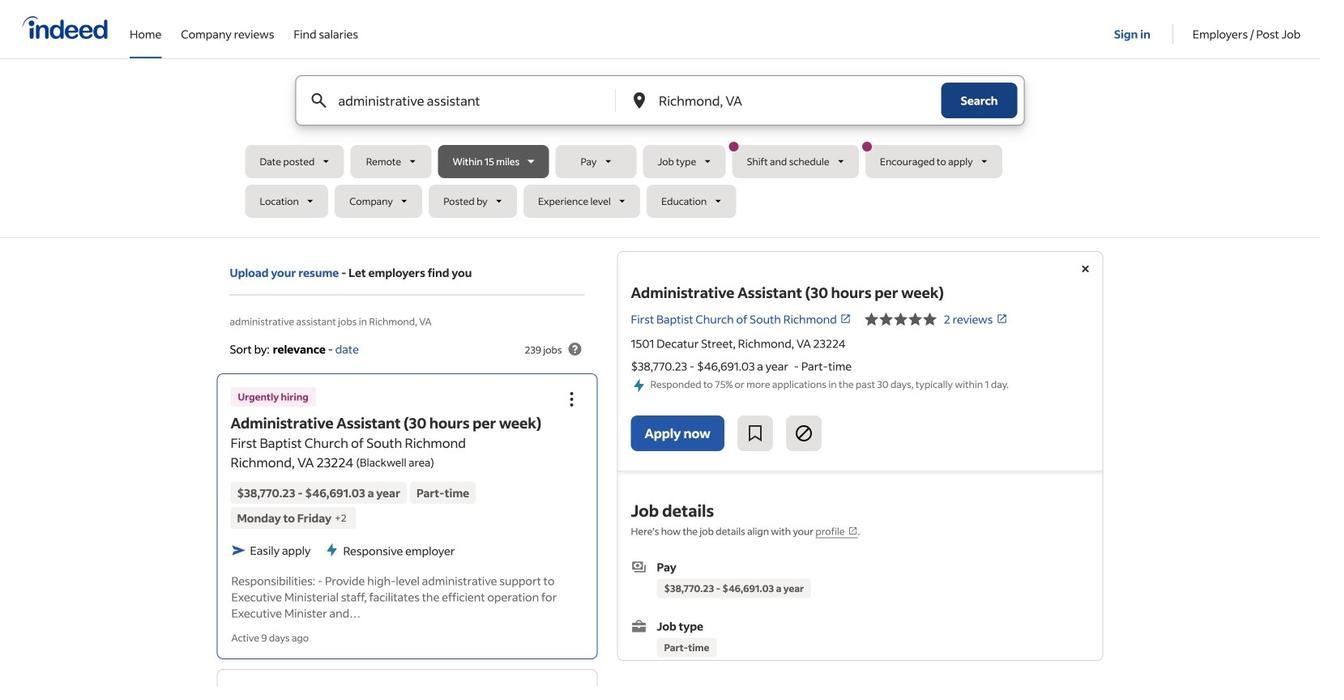 Task type: describe. For each thing, give the bounding box(es) containing it.
job actions for administrative assistant (30 hours per week) is collapsed image
[[562, 390, 582, 409]]

5 out of 5 stars. link to 2 reviews company ratings (opens in a new tab) image
[[997, 314, 1008, 325]]

help icon image
[[566, 340, 585, 359]]

5 out of 5 stars image
[[865, 310, 938, 329]]

search: Job title, keywords, or company text field
[[335, 76, 589, 125]]



Task type: vqa. For each thing, say whether or not it's contained in the screenshot.
Account image
no



Task type: locate. For each thing, give the bounding box(es) containing it.
None search field
[[245, 75, 1075, 225]]

close job details image
[[1076, 259, 1096, 279]]

first baptist church of south richmond (opens in a new tab) image
[[841, 314, 852, 325]]

save this job image
[[746, 424, 765, 444]]

job preferences (opens in a new window) image
[[848, 527, 858, 536]]

Edit location text field
[[656, 76, 909, 125]]

not interested image
[[794, 424, 814, 444]]



